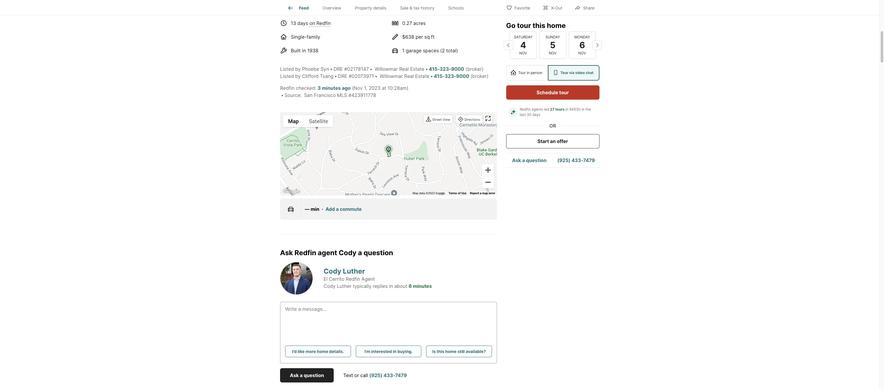 Task type: vqa. For each thing, say whether or not it's contained in the screenshot.
before
no



Task type: locate. For each thing, give the bounding box(es) containing it.
0 vertical spatial 415-323-9000 link
[[429, 66, 464, 72]]

4
[[521, 40, 526, 50]]

323- down total)
[[445, 73, 456, 79]]

family
[[307, 34, 320, 40]]

tour via video chat
[[561, 71, 594, 75]]

go
[[506, 21, 516, 30]]

9000
[[451, 66, 464, 72], [456, 73, 469, 79]]

(925) 433-7479 link down offer
[[558, 158, 595, 164]]

0 vertical spatial listed
[[280, 66, 294, 72]]

offer
[[557, 139, 568, 145]]

0 vertical spatial (925)
[[558, 158, 571, 164]]

1 vertical spatial dre
[[338, 73, 347, 79]]

ask a question down more at the left of the page
[[290, 373, 324, 379]]

list box
[[506, 65, 600, 81]]

1 horizontal spatial tour
[[561, 71, 569, 75]]

# right mls
[[348, 92, 351, 98]]

out
[[555, 5, 562, 10]]

nov down monday at the top right of the page
[[579, 51, 586, 55]]

by
[[295, 66, 301, 72], [295, 73, 301, 79]]

days down agents
[[533, 113, 541, 117]]

0 vertical spatial (
[[466, 66, 467, 72]]

1 vertical spatial question
[[364, 249, 393, 258]]

cody
[[339, 249, 357, 258], [324, 268, 341, 276], [324, 284, 336, 290]]

1 vertical spatial (925) 433-7479 link
[[369, 373, 407, 379]]

days
[[297, 20, 308, 26], [533, 113, 541, 117]]

redfin up source:
[[280, 85, 295, 91]]

x-out button
[[538, 1, 568, 14]]

menu bar containing map
[[283, 115, 333, 127]]

1 tour from the left
[[518, 71, 526, 75]]

1 vertical spatial 433-
[[384, 373, 395, 379]]

tour right schedule
[[560, 90, 569, 96]]

0 vertical spatial willowmar
[[375, 66, 398, 72]]

(
[[466, 66, 467, 72], [471, 73, 472, 79]]

dre up ago
[[338, 73, 347, 79]]

0 vertical spatial minutes
[[322, 85, 341, 91]]

1 vertical spatial estate
[[415, 73, 430, 79]]

sale & tax history tab
[[393, 1, 441, 15]]

luther up agent
[[343, 268, 365, 276]]

433-
[[572, 158, 583, 164], [384, 373, 395, 379]]

0 vertical spatial 323-
[[440, 66, 451, 72]]

tour inside tour via video chat option
[[561, 71, 569, 75]]

in right built at top left
[[302, 48, 306, 54]]

1 horizontal spatial map
[[413, 192, 419, 195]]

of
[[458, 192, 461, 195]]

tour left person
[[518, 71, 526, 75]]

0 horizontal spatial 7479
[[395, 373, 407, 379]]

# up ago
[[344, 66, 347, 72]]

i'm interested in buying.
[[365, 350, 413, 355]]

street view
[[432, 118, 450, 122]]

0 horizontal spatial this
[[437, 350, 444, 355]]

terms of use
[[449, 192, 467, 195]]

cody up cody luther link
[[339, 249, 357, 258]]

# down 02178147
[[349, 73, 352, 79]]

about
[[394, 284, 407, 290]]

• up 2023
[[375, 73, 378, 79]]

details.
[[329, 350, 344, 355]]

agent
[[362, 277, 375, 283]]

minutes inside redfin checked: 3 minutes ago (nov 1, 2023 at 10:28am) • source: san francisco mls # 423911778
[[322, 85, 341, 91]]

home for more
[[317, 350, 328, 355]]

0 vertical spatial days
[[297, 20, 308, 26]]

0.27 acres
[[402, 20, 426, 26]]

2023
[[369, 85, 381, 91]]

tab list containing feed
[[280, 0, 476, 15]]

2 vertical spatial question
[[304, 373, 324, 379]]

0 horizontal spatial days
[[297, 20, 308, 26]]

in left the buying.
[[393, 350, 397, 355]]

estate down 1 garage spaces (2 total)
[[415, 73, 430, 79]]

willowmar up the at
[[375, 66, 398, 72]]

spaces
[[423, 48, 439, 54]]

i'm interested in buying. button
[[356, 346, 422, 358]]

redfin agents led 27 tours in 94530
[[520, 107, 581, 112]]

share
[[583, 5, 595, 10]]

report
[[470, 192, 479, 195]]

1 vertical spatial 6
[[409, 284, 412, 290]]

0 horizontal spatial minutes
[[322, 85, 341, 91]]

2 tour from the left
[[561, 71, 569, 75]]

1 vertical spatial days
[[533, 113, 541, 117]]

0 horizontal spatial 433-
[[384, 373, 395, 379]]

0 vertical spatial 6
[[580, 40, 585, 50]]

6
[[580, 40, 585, 50], [409, 284, 412, 290]]

1 vertical spatial )
[[487, 73, 489, 79]]

terms
[[449, 192, 457, 195]]

listed by phoebe syn • dre # 02178147 • willowmar real estate • 415-323-9000 ( broker ) listed by clifford tsang • dre # 02073971 • willowmar real estate • 415-323-9000 ( broker )
[[280, 66, 489, 79]]

1 vertical spatial 415-323-9000 link
[[434, 73, 469, 79]]

redfin right on
[[316, 20, 331, 26]]

start an offer
[[538, 139, 568, 145]]

3 nov from the left
[[579, 51, 586, 55]]

tour
[[517, 21, 531, 30], [560, 90, 569, 96]]

nov inside monday 6 nov
[[579, 51, 586, 55]]

this right is
[[437, 350, 444, 355]]

willowmar up 10:28am)
[[380, 73, 403, 79]]

schools tab
[[441, 1, 471, 15]]

schedule tour
[[537, 90, 569, 96]]

1 vertical spatial listed
[[280, 73, 294, 79]]

1 vertical spatial map
[[413, 192, 419, 195]]

0 vertical spatial dre
[[334, 66, 343, 72]]

2 horizontal spatial nov
[[579, 51, 586, 55]]

tour inside tour in person option
[[518, 71, 526, 75]]

0 horizontal spatial 6
[[409, 284, 412, 290]]

map left satellite popup button
[[288, 118, 299, 125]]

estate
[[410, 66, 424, 72], [415, 73, 430, 79]]

0 horizontal spatial (925) 433-7479 link
[[369, 373, 407, 379]]

nov down 4
[[520, 51, 527, 55]]

saturday
[[514, 35, 533, 39]]

6 down monday at the top right of the page
[[580, 40, 585, 50]]

in left the
[[582, 107, 585, 112]]

1 horizontal spatial (925)
[[558, 158, 571, 164]]

listed up source:
[[280, 73, 294, 79]]

30
[[527, 113, 532, 117]]

(925) right call
[[369, 373, 383, 379]]

redfin up typically
[[346, 277, 360, 283]]

home for this
[[547, 21, 566, 30]]

0 vertical spatial 433-
[[572, 158, 583, 164]]

1 horizontal spatial 433-
[[572, 158, 583, 164]]

checked:
[[296, 85, 316, 91]]

google image
[[282, 188, 301, 196]]

nov inside sunday 5 nov
[[549, 51, 557, 55]]

(925) down offer
[[558, 158, 571, 164]]

this
[[533, 21, 546, 30], [437, 350, 444, 355]]

6 right about
[[409, 284, 412, 290]]

commute
[[340, 207, 362, 213]]

415-323-9000 link down (2
[[429, 66, 464, 72]]

0 vertical spatial tour
[[517, 21, 531, 30]]

google
[[436, 192, 445, 195]]

question up cody luther el cerrito redfin agent cody luther typically replies in about 6 minutes
[[364, 249, 393, 258]]

satellite
[[309, 118, 328, 125]]

1 horizontal spatial (
[[471, 73, 472, 79]]

1 horizontal spatial minutes
[[413, 284, 432, 290]]

total)
[[446, 48, 458, 54]]

min
[[311, 207, 319, 213]]

0 horizontal spatial nov
[[520, 51, 527, 55]]

1 horizontal spatial tour
[[560, 90, 569, 96]]

0 vertical spatial 9000
[[451, 66, 464, 72]]

nov down 5
[[549, 51, 557, 55]]

0 vertical spatial real
[[399, 66, 409, 72]]

map for map data ©2023 google
[[413, 192, 419, 195]]

minutes up francisco
[[322, 85, 341, 91]]

this down x-out button
[[533, 21, 546, 30]]

the
[[586, 107, 591, 112]]

home left the still
[[445, 350, 457, 355]]

1 vertical spatial by
[[295, 73, 301, 79]]

0 vertical spatial question
[[526, 158, 547, 164]]

schedule
[[537, 90, 559, 96]]

1 horizontal spatial )
[[487, 73, 489, 79]]

&
[[410, 5, 412, 11]]

0 horizontal spatial )
[[482, 66, 484, 72]]

1 horizontal spatial ask a question
[[512, 158, 547, 164]]

by left clifford
[[295, 73, 301, 79]]

1 horizontal spatial 7479
[[583, 158, 595, 164]]

0 horizontal spatial (925)
[[369, 373, 383, 379]]

nov inside saturday 4 nov
[[520, 51, 527, 55]]

el cerrito redfin agentcody luther image
[[280, 263, 313, 295]]

terms of use link
[[449, 192, 467, 195]]

francisco
[[314, 92, 336, 98]]

sunday
[[546, 35, 560, 39]]

home up sunday at the top right of page
[[547, 21, 566, 30]]

0 horizontal spatial tour
[[518, 71, 526, 75]]

(925) 433-7479 link right call
[[369, 373, 407, 379]]

—
[[305, 207, 310, 213]]

last
[[520, 113, 526, 117]]

1 horizontal spatial days
[[533, 113, 541, 117]]

map inside the map popup button
[[288, 118, 299, 125]]

415-323-9000 link down total)
[[434, 73, 469, 79]]

1 nov from the left
[[520, 51, 527, 55]]

2 nov from the left
[[549, 51, 557, 55]]

1 horizontal spatial this
[[533, 21, 546, 30]]

a inside button
[[300, 373, 303, 379]]

redfin left agent
[[295, 249, 316, 258]]

0 vertical spatial map
[[288, 118, 299, 125]]

0 vertical spatial 415-
[[429, 66, 440, 72]]

0 horizontal spatial ask a question
[[290, 373, 324, 379]]

real up 10:28am)
[[404, 73, 414, 79]]

listed down built at top left
[[280, 66, 294, 72]]

in left about
[[389, 284, 393, 290]]

1 horizontal spatial nov
[[549, 51, 557, 55]]

text or call (925) 433-7479
[[343, 373, 407, 379]]

menu bar
[[283, 115, 333, 127]]

2 vertical spatial #
[[348, 92, 351, 98]]

willowmar
[[375, 66, 398, 72], [380, 73, 403, 79]]

redfin checked: 3 minutes ago (nov 1, 2023 at 10:28am) • source: san francisco mls # 423911778
[[280, 85, 409, 98]]

question down more at the left of the page
[[304, 373, 324, 379]]

0 vertical spatial estate
[[410, 66, 424, 72]]

ask
[[512, 158, 521, 164], [280, 249, 293, 258], [290, 373, 299, 379]]

history
[[421, 5, 435, 11]]

dre right syn
[[334, 66, 343, 72]]

2 by from the top
[[295, 73, 301, 79]]

(925) 433-7479
[[558, 158, 595, 164]]

)
[[482, 66, 484, 72], [487, 73, 489, 79]]

1 vertical spatial this
[[437, 350, 444, 355]]

1 vertical spatial tour
[[560, 90, 569, 96]]

map left data
[[413, 192, 419, 195]]

street
[[432, 118, 442, 122]]

overview tab
[[316, 1, 348, 15]]

agents
[[532, 107, 543, 112]]

0 horizontal spatial question
[[304, 373, 324, 379]]

0 vertical spatial this
[[533, 21, 546, 30]]

tour left via
[[561, 71, 569, 75]]

415-323-9000 link for 02073971
[[434, 73, 469, 79]]

in right tours
[[566, 107, 569, 112]]

cody luther link
[[324, 268, 365, 276]]

map region
[[221, 75, 526, 227]]

in inside button
[[393, 350, 397, 355]]

single-
[[291, 34, 307, 40]]

1 horizontal spatial home
[[445, 350, 457, 355]]

use
[[461, 192, 467, 195]]

start an offer button
[[506, 134, 600, 149]]

415- down spaces
[[429, 66, 440, 72]]

0 horizontal spatial tour
[[517, 21, 531, 30]]

1 vertical spatial 9000
[[456, 73, 469, 79]]

x-
[[551, 5, 555, 10]]

tour for tour in person
[[518, 71, 526, 75]]

1 vertical spatial minutes
[[413, 284, 432, 290]]

tour inside button
[[560, 90, 569, 96]]

go tour this home
[[506, 21, 566, 30]]

0 vertical spatial luther
[[343, 268, 365, 276]]

x-out
[[551, 5, 562, 10]]

home inside i'd like more home details. button
[[317, 350, 328, 355]]

0 vertical spatial (925) 433-7479 link
[[558, 158, 595, 164]]

listed
[[280, 66, 294, 72], [280, 73, 294, 79]]

1 vertical spatial (925)
[[369, 373, 383, 379]]

syn
[[321, 66, 329, 72]]

tab list
[[280, 0, 476, 15]]

2 horizontal spatial home
[[547, 21, 566, 30]]

• left source:
[[281, 92, 284, 98]]

323-
[[440, 66, 451, 72], [445, 73, 456, 79]]

days right the "13"
[[297, 20, 308, 26]]

None button
[[510, 32, 537, 59], [539, 32, 567, 59], [569, 32, 596, 59], [510, 32, 537, 59], [539, 32, 567, 59], [569, 32, 596, 59]]

2 vertical spatial ask
[[290, 373, 299, 379]]

0 vertical spatial by
[[295, 66, 301, 72]]

1 vertical spatial 7479
[[395, 373, 407, 379]]

1 horizontal spatial (925) 433-7479 link
[[558, 158, 595, 164]]

luther down cerrito
[[337, 284, 352, 290]]

0 vertical spatial ask a question
[[512, 158, 547, 164]]

• down spaces
[[430, 73, 433, 79]]

like
[[298, 350, 305, 355]]

question down "start"
[[526, 158, 547, 164]]

real down the 1
[[399, 66, 409, 72]]

sunday 5 nov
[[546, 35, 560, 55]]

tour for go
[[517, 21, 531, 30]]

ask a question down "start"
[[512, 158, 547, 164]]

a
[[522, 158, 525, 164], [480, 192, 481, 195], [336, 207, 339, 213], [358, 249, 362, 258], [300, 373, 303, 379]]

in inside option
[[527, 71, 530, 75]]

tour up saturday
[[517, 21, 531, 30]]

cody up cerrito
[[324, 268, 341, 276]]

cody down el
[[324, 284, 336, 290]]

by left phoebe
[[295, 66, 301, 72]]

• right the tsang
[[334, 73, 337, 79]]

415-323-9000 link
[[429, 66, 464, 72], [434, 73, 469, 79]]

1 horizontal spatial 6
[[580, 40, 585, 50]]

1 horizontal spatial question
[[364, 249, 393, 258]]

in left person
[[527, 71, 530, 75]]

estate down garage
[[410, 66, 424, 72]]

1 vertical spatial ask a question
[[290, 373, 324, 379]]

2 horizontal spatial question
[[526, 158, 547, 164]]

0 horizontal spatial map
[[288, 118, 299, 125]]

0 horizontal spatial home
[[317, 350, 328, 355]]

minutes right about
[[413, 284, 432, 290]]

home right more at the left of the page
[[317, 350, 328, 355]]

6 inside monday 6 nov
[[580, 40, 585, 50]]

323- down (2
[[440, 66, 451, 72]]

415- down (2
[[434, 73, 445, 79]]

sq
[[424, 34, 430, 40]]

0 vertical spatial #
[[344, 66, 347, 72]]



Task type: describe. For each thing, give the bounding box(es) containing it.
text
[[343, 373, 353, 379]]

built
[[291, 48, 301, 54]]

1 vertical spatial broker
[[472, 73, 487, 79]]

el
[[324, 277, 328, 283]]

ask redfin agent cody a question
[[280, 249, 393, 258]]

days inside 'in the last 30 days'
[[533, 113, 541, 117]]

an
[[550, 139, 556, 145]]

replies
[[373, 284, 388, 290]]

1 vertical spatial luther
[[337, 284, 352, 290]]

available?
[[466, 350, 486, 355]]

2 listed from the top
[[280, 73, 294, 79]]

1 by from the top
[[295, 66, 301, 72]]

view
[[443, 118, 450, 122]]

2 vertical spatial cody
[[324, 284, 336, 290]]

ask inside button
[[290, 373, 299, 379]]

built in 1938
[[291, 48, 319, 54]]

3
[[318, 85, 321, 91]]

favorite button
[[501, 1, 535, 14]]

nov for 6
[[579, 51, 586, 55]]

schedule tour button
[[506, 86, 600, 100]]

share button
[[570, 1, 600, 14]]

cerrito
[[329, 277, 344, 283]]

415-323-9000 link for 02178147
[[429, 66, 464, 72]]

buying.
[[398, 350, 413, 355]]

question inside button
[[304, 373, 324, 379]]

5
[[550, 40, 556, 50]]

single-family
[[291, 34, 320, 40]]

is this home still available? button
[[426, 346, 492, 358]]

©2023
[[426, 192, 435, 195]]

1 vertical spatial 323-
[[445, 73, 456, 79]]

favorite
[[515, 5, 530, 10]]

1 vertical spatial #
[[349, 73, 352, 79]]

property details tab
[[348, 1, 393, 15]]

add a commute button
[[326, 206, 362, 213]]

1 vertical spatial ask
[[280, 249, 293, 258]]

ft
[[431, 34, 435, 40]]

more
[[306, 350, 316, 355]]

garage
[[406, 48, 422, 54]]

0 vertical spatial ask
[[512, 158, 521, 164]]

1,
[[364, 85, 367, 91]]

typically
[[353, 284, 372, 290]]

1 vertical spatial (
[[471, 73, 472, 79]]

is
[[432, 350, 436, 355]]

1 vertical spatial 415-
[[434, 73, 445, 79]]

data
[[419, 192, 425, 195]]

home inside is this home still available? button
[[445, 350, 457, 355]]

interested
[[371, 350, 392, 355]]

i'd
[[292, 350, 297, 355]]

02178147
[[347, 66, 369, 72]]

— min · add a commute
[[305, 207, 362, 213]]

list box containing tour in person
[[506, 65, 600, 81]]

cody luther el cerrito redfin agent cody luther typically replies in about 6 minutes
[[324, 268, 432, 290]]

(nov
[[352, 85, 363, 91]]

Write a message... text field
[[285, 306, 492, 328]]

agent
[[318, 249, 337, 258]]

on redfin link
[[310, 20, 331, 26]]

next image
[[592, 40, 602, 50]]

map for map
[[288, 118, 299, 125]]

add
[[326, 207, 335, 213]]

person
[[531, 71, 543, 75]]

map
[[482, 192, 488, 195]]

• down 1 garage spaces (2 total)
[[425, 66, 428, 72]]

ask a question link
[[512, 158, 547, 164]]

at
[[382, 85, 386, 91]]

02073971
[[352, 73, 374, 79]]

source:
[[285, 92, 302, 98]]

in inside cody luther el cerrito redfin agent cody luther typically replies in about 6 minutes
[[389, 284, 393, 290]]

1 garage spaces (2 total)
[[402, 48, 458, 54]]

1 vertical spatial willowmar
[[380, 73, 403, 79]]

previous image
[[504, 40, 514, 50]]

i'm
[[365, 350, 370, 355]]

in the last 30 days
[[520, 107, 592, 117]]

tour for tour via video chat
[[561, 71, 569, 75]]

directions
[[465, 118, 480, 122]]

0 vertical spatial 7479
[[583, 158, 595, 164]]

423911778
[[351, 92, 376, 98]]

• up 02073971
[[370, 66, 373, 72]]

redfin inside cody luther el cerrito redfin agent cody luther typically replies in about 6 minutes
[[346, 277, 360, 283]]

in inside 'in the last 30 days'
[[582, 107, 585, 112]]

map button
[[283, 115, 304, 127]]

1 vertical spatial real
[[404, 73, 414, 79]]

chat
[[586, 71, 594, 75]]

per
[[416, 34, 423, 40]]

tour in person option
[[506, 65, 548, 81]]

13 days on redfin
[[291, 20, 331, 26]]

# inside redfin checked: 3 minutes ago (nov 1, 2023 at 10:28am) • source: san francisco mls # 423911778
[[348, 92, 351, 98]]

error
[[489, 192, 495, 195]]

property
[[355, 5, 372, 11]]

saturday 4 nov
[[514, 35, 533, 55]]

this inside button
[[437, 350, 444, 355]]

redfin inside redfin checked: 3 minutes ago (nov 1, 2023 at 10:28am) • source: san francisco mls # 423911778
[[280, 85, 295, 91]]

is this home still available?
[[432, 350, 486, 355]]

san
[[304, 92, 313, 98]]

minutes inside cody luther el cerrito redfin agent cody luther typically replies in about 6 minutes
[[413, 284, 432, 290]]

sale
[[400, 5, 409, 11]]

10:28am)
[[388, 85, 409, 91]]

mls
[[337, 92, 347, 98]]

via
[[569, 71, 575, 75]]

$638 per sq ft
[[402, 34, 435, 40]]

0.27
[[402, 20, 412, 26]]

1 vertical spatial cody
[[324, 268, 341, 276]]

0 vertical spatial broker
[[467, 66, 482, 72]]

• inside redfin checked: 3 minutes ago (nov 1, 2023 at 10:28am) • source: san francisco mls # 423911778
[[281, 92, 284, 98]]

report a map error
[[470, 192, 495, 195]]

street view button
[[424, 116, 452, 124]]

tour in person
[[518, 71, 543, 75]]

1938
[[307, 48, 319, 54]]

tour for schedule
[[560, 90, 569, 96]]

monday
[[575, 35, 590, 39]]

details
[[373, 5, 386, 11]]

0 horizontal spatial (
[[466, 66, 467, 72]]

redfin up last
[[520, 107, 531, 112]]

1 listed from the top
[[280, 66, 294, 72]]

nov for 4
[[520, 51, 527, 55]]

ask a question inside button
[[290, 373, 324, 379]]

0 vertical spatial )
[[482, 66, 484, 72]]

nov for 5
[[549, 51, 557, 55]]

feed link
[[287, 4, 309, 12]]

phoebe
[[302, 66, 319, 72]]

tour via video chat option
[[548, 65, 600, 81]]

6 inside cody luther el cerrito redfin agent cody luther typically replies in about 6 minutes
[[409, 284, 412, 290]]

0 vertical spatial cody
[[339, 249, 357, 258]]

i'd like more home details.
[[292, 350, 344, 355]]

tax
[[414, 5, 420, 11]]

• right syn
[[330, 66, 333, 72]]



